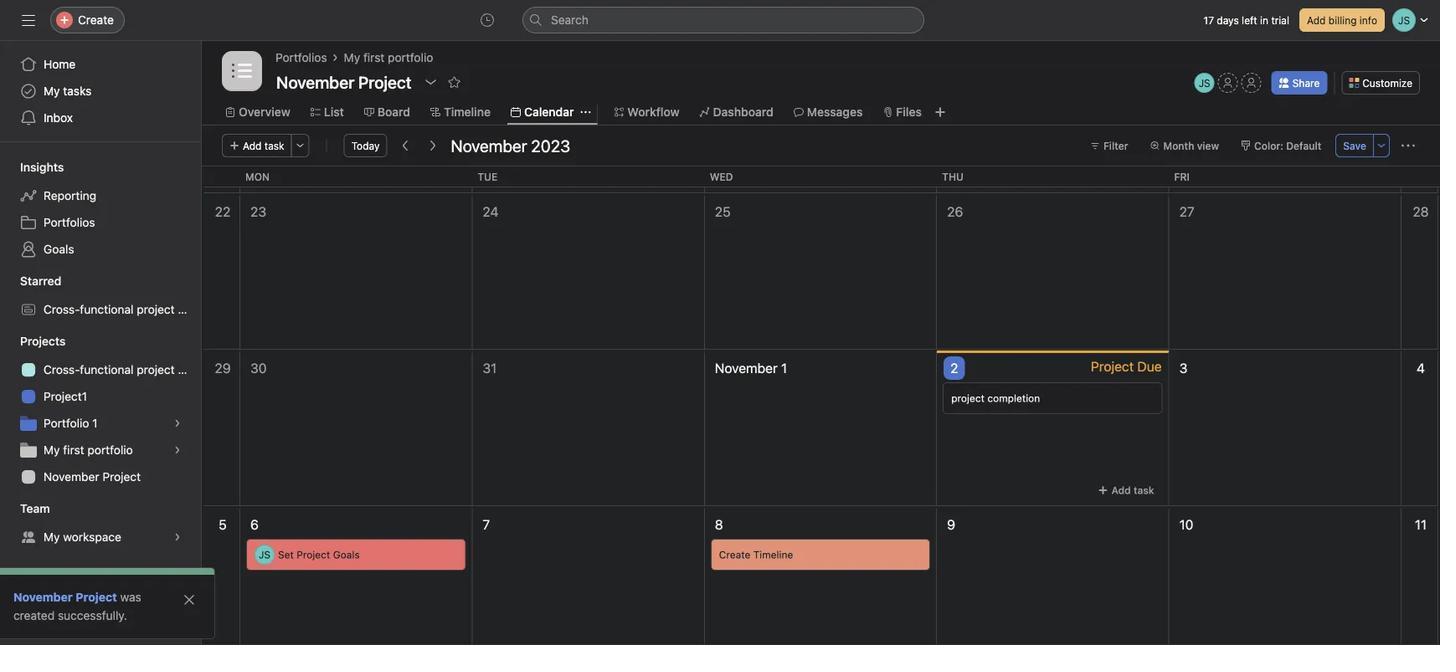Task type: locate. For each thing, give the bounding box(es) containing it.
None text field
[[272, 67, 416, 97]]

november project link
[[10, 464, 191, 491], [13, 591, 117, 605]]

0 vertical spatial goals
[[44, 242, 74, 256]]

1 vertical spatial timeline
[[754, 549, 793, 561]]

10
[[1180, 517, 1194, 533]]

project down goals link
[[137, 303, 175, 317]]

project right 'set'
[[297, 549, 330, 561]]

cross-functional project plan link
[[10, 296, 201, 323], [10, 357, 201, 384]]

1 horizontal spatial add task button
[[1091, 479, 1162, 503]]

plan for 1st cross-functional project plan link from the bottom
[[178, 363, 201, 377]]

share button
[[1272, 71, 1328, 95]]

default
[[1287, 140, 1322, 152]]

filter button
[[1083, 134, 1136, 157]]

invite button
[[16, 609, 88, 639]]

goals right 'set'
[[333, 549, 360, 561]]

board
[[378, 105, 410, 119]]

teams element
[[0, 494, 201, 554]]

billing
[[1329, 14, 1357, 26]]

dashboard link
[[700, 103, 774, 121]]

add task for top add task button
[[243, 140, 284, 152]]

0 vertical spatial functional
[[80, 303, 134, 317]]

insights button
[[0, 159, 64, 176]]

1 vertical spatial portfolio
[[87, 443, 133, 457]]

add inside button
[[1307, 14, 1326, 26]]

cross- up project1
[[44, 363, 80, 377]]

1 for november 1
[[781, 361, 787, 376]]

today
[[351, 140, 380, 152]]

1 cross-functional project plan link from the top
[[10, 296, 201, 323]]

1 vertical spatial project
[[137, 363, 175, 377]]

goals
[[44, 242, 74, 256], [333, 549, 360, 561]]

0 vertical spatial task
[[265, 140, 284, 152]]

functional down goals link
[[80, 303, 134, 317]]

0 vertical spatial portfolios
[[276, 51, 327, 64]]

0 vertical spatial create
[[78, 13, 114, 27]]

1 vertical spatial my first portfolio link
[[10, 437, 191, 464]]

1 vertical spatial goals
[[333, 549, 360, 561]]

1 cross-functional project plan from the top
[[44, 303, 201, 317]]

messages
[[807, 105, 863, 119]]

1 vertical spatial portfolios
[[44, 216, 95, 229]]

november project link up "invite"
[[13, 591, 117, 605]]

project left due
[[1091, 359, 1134, 375]]

task
[[265, 140, 284, 152], [1134, 485, 1155, 497]]

my first portfolio inside projects element
[[44, 443, 133, 457]]

create inside 8 create timeline
[[719, 549, 751, 561]]

my inside teams element
[[44, 531, 60, 544]]

overview
[[239, 105, 290, 119]]

project up see details, portfolio 1 icon
[[137, 363, 175, 377]]

1 vertical spatial plan
[[178, 363, 201, 377]]

cross-functional project plan down goals link
[[44, 303, 201, 317]]

project
[[1091, 359, 1134, 375], [103, 470, 141, 484], [297, 549, 330, 561], [76, 591, 117, 605]]

plan inside projects element
[[178, 363, 201, 377]]

0 vertical spatial 1
[[781, 361, 787, 376]]

month view
[[1164, 140, 1220, 152]]

4
[[1417, 361, 1425, 376]]

0 vertical spatial cross-functional project plan
[[44, 303, 201, 317]]

1 vertical spatial cross-functional project plan link
[[10, 357, 201, 384]]

0 horizontal spatial portfolio
[[87, 443, 133, 457]]

my down portfolio
[[44, 443, 60, 457]]

was
[[120, 591, 141, 605]]

plan inside starred element
[[178, 303, 201, 317]]

1 horizontal spatial portfolio
[[388, 51, 433, 64]]

0 vertical spatial add task button
[[222, 134, 292, 157]]

portfolios inside insights element
[[44, 216, 95, 229]]

0 vertical spatial add task
[[243, 140, 284, 152]]

thu
[[942, 171, 964, 183]]

project1 link
[[10, 384, 191, 410]]

1 cross- from the top
[[44, 303, 80, 317]]

6
[[250, 517, 259, 533]]

0 horizontal spatial goals
[[44, 242, 74, 256]]

project
[[137, 303, 175, 317], [137, 363, 175, 377], [952, 393, 985, 405]]

1 vertical spatial cross-
[[44, 363, 80, 377]]

1 vertical spatial cross-functional project plan
[[44, 363, 201, 377]]

1 plan from the top
[[178, 303, 201, 317]]

calendar link
[[511, 103, 574, 121]]

november project up teams element
[[44, 470, 141, 484]]

customize
[[1363, 77, 1413, 89]]

1 horizontal spatial add task
[[1112, 485, 1155, 497]]

0 vertical spatial november project
[[44, 470, 141, 484]]

my first portfolio link
[[344, 49, 433, 67], [10, 437, 191, 464]]

cross-functional project plan link inside starred element
[[10, 296, 201, 323]]

hide sidebar image
[[22, 13, 35, 27]]

due
[[1138, 359, 1162, 375]]

timeline link
[[431, 103, 491, 121]]

1 horizontal spatial portfolios link
[[276, 49, 327, 67]]

cross- inside starred element
[[44, 303, 80, 317]]

1 vertical spatial add
[[243, 140, 262, 152]]

add tab image
[[934, 106, 947, 119]]

1 horizontal spatial goals
[[333, 549, 360, 561]]

0 horizontal spatial create
[[78, 13, 114, 27]]

create down 8
[[719, 549, 751, 561]]

1 horizontal spatial my first portfolio
[[344, 51, 433, 64]]

0 vertical spatial plan
[[178, 303, 201, 317]]

project completion
[[952, 393, 1040, 405]]

portfolio
[[388, 51, 433, 64], [87, 443, 133, 457]]

1 vertical spatial create
[[719, 549, 751, 561]]

1 horizontal spatial 1
[[781, 361, 787, 376]]

project for cross-functional project plan link within the starred element
[[137, 303, 175, 317]]

first up board link
[[363, 51, 385, 64]]

cross-functional project plan up project1 link
[[44, 363, 201, 377]]

0 vertical spatial project
[[137, 303, 175, 317]]

0 vertical spatial november project link
[[10, 464, 191, 491]]

project down 2
[[952, 393, 985, 405]]

created
[[13, 609, 55, 623]]

show options image
[[424, 75, 438, 89]]

november project link up teams element
[[10, 464, 191, 491]]

my workspace
[[44, 531, 121, 544]]

0 horizontal spatial add task button
[[222, 134, 292, 157]]

0 vertical spatial first
[[363, 51, 385, 64]]

1 horizontal spatial js
[[1199, 77, 1211, 89]]

overview link
[[225, 103, 290, 121]]

1 horizontal spatial timeline
[[754, 549, 793, 561]]

project for 1st cross-functional project plan link from the bottom
[[137, 363, 175, 377]]

1 vertical spatial task
[[1134, 485, 1155, 497]]

info
[[1360, 14, 1378, 26]]

2 plan from the top
[[178, 363, 201, 377]]

1 inside projects element
[[92, 417, 98, 431]]

1 horizontal spatial add
[[1112, 485, 1131, 497]]

js up view
[[1199, 77, 1211, 89]]

portfolio down portfolio 1 link at the bottom left of the page
[[87, 443, 133, 457]]

1 vertical spatial js
[[259, 549, 271, 561]]

portfolios down reporting at the left top of page
[[44, 216, 95, 229]]

cross- down starred
[[44, 303, 80, 317]]

project1
[[44, 390, 87, 404]]

create up home link
[[78, 13, 114, 27]]

messages link
[[794, 103, 863, 121]]

my
[[344, 51, 360, 64], [44, 84, 60, 98], [44, 443, 60, 457], [44, 531, 60, 544]]

my down team
[[44, 531, 60, 544]]

0 vertical spatial cross-functional project plan link
[[10, 296, 201, 323]]

tue
[[478, 171, 498, 183]]

2 functional from the top
[[80, 363, 134, 377]]

portfolios up list link
[[276, 51, 327, 64]]

cross-functional project plan inside projects element
[[44, 363, 201, 377]]

create
[[78, 13, 114, 27], [719, 549, 751, 561]]

0 horizontal spatial my first portfolio
[[44, 443, 133, 457]]

my first portfolio link up show options image
[[344, 49, 433, 67]]

more options image
[[1377, 141, 1387, 151]]

list link
[[311, 103, 344, 121]]

js left 'set'
[[259, 549, 271, 561]]

1 functional from the top
[[80, 303, 134, 317]]

my first portfolio
[[344, 51, 433, 64], [44, 443, 133, 457]]

1 vertical spatial first
[[63, 443, 84, 457]]

first down portfolio 1
[[63, 443, 84, 457]]

0 horizontal spatial portfolios link
[[10, 209, 191, 236]]

my first portfolio up show options image
[[344, 51, 433, 64]]

goals up starred
[[44, 242, 74, 256]]

portfolios link
[[276, 49, 327, 67], [10, 209, 191, 236]]

customize button
[[1342, 71, 1420, 95]]

tasks
[[63, 84, 92, 98]]

0 horizontal spatial my first portfolio link
[[10, 437, 191, 464]]

27
[[1180, 204, 1195, 220]]

calendar
[[524, 105, 574, 119]]

functional
[[80, 303, 134, 317], [80, 363, 134, 377]]

1 vertical spatial functional
[[80, 363, 134, 377]]

0 vertical spatial add
[[1307, 14, 1326, 26]]

0 horizontal spatial add task
[[243, 140, 284, 152]]

starred element
[[0, 266, 201, 327]]

1 vertical spatial 1
[[92, 417, 98, 431]]

1 horizontal spatial my first portfolio link
[[344, 49, 433, 67]]

projects
[[20, 335, 66, 348]]

2 vertical spatial project
[[952, 393, 985, 405]]

26
[[947, 204, 964, 220]]

invite
[[47, 617, 77, 631]]

cross-functional project plan link up project1
[[10, 357, 201, 384]]

0 horizontal spatial 1
[[92, 417, 98, 431]]

portfolio up show options image
[[388, 51, 433, 64]]

cross-functional project plan link down goals link
[[10, 296, 201, 323]]

portfolios link up list link
[[276, 49, 327, 67]]

js
[[1199, 77, 1211, 89], [259, 549, 271, 561]]

22
[[215, 204, 231, 220]]

25
[[715, 204, 731, 220]]

1 horizontal spatial portfolios
[[276, 51, 327, 64]]

my inside global element
[[44, 84, 60, 98]]

0 vertical spatial js
[[1199, 77, 1211, 89]]

my first portfolio link down portfolio 1
[[10, 437, 191, 464]]

search button
[[523, 7, 925, 34]]

cross- inside projects element
[[44, 363, 80, 377]]

color: default button
[[1234, 134, 1329, 157]]

0 vertical spatial cross-
[[44, 303, 80, 317]]

add
[[1307, 14, 1326, 26], [243, 140, 262, 152], [1112, 485, 1131, 497]]

starred
[[20, 274, 61, 288]]

js button
[[1195, 73, 1215, 93]]

1 horizontal spatial create
[[719, 549, 751, 561]]

0 horizontal spatial portfolios
[[44, 216, 95, 229]]

november project up "invite"
[[13, 591, 117, 605]]

my left tasks
[[44, 84, 60, 98]]

functional up project1 link
[[80, 363, 134, 377]]

plan
[[178, 303, 201, 317], [178, 363, 201, 377]]

0 horizontal spatial add
[[243, 140, 262, 152]]

2 vertical spatial add
[[1112, 485, 1131, 497]]

was created successfully.
[[13, 591, 141, 623]]

global element
[[0, 41, 201, 142]]

trial
[[1272, 14, 1290, 26]]

1 vertical spatial my first portfolio
[[44, 443, 133, 457]]

1 horizontal spatial first
[[363, 51, 385, 64]]

1 vertical spatial add task
[[1112, 485, 1155, 497]]

portfolios link down reporting at the left top of page
[[10, 209, 191, 236]]

2 cross- from the top
[[44, 363, 80, 377]]

0 horizontal spatial task
[[265, 140, 284, 152]]

2 horizontal spatial add
[[1307, 14, 1326, 26]]

2
[[951, 361, 959, 376]]

1 horizontal spatial task
[[1134, 485, 1155, 497]]

my first portfolio down portfolio 1 link at the bottom left of the page
[[44, 443, 133, 457]]

files link
[[883, 103, 922, 121]]

0 vertical spatial timeline
[[444, 105, 491, 119]]

list image
[[232, 61, 252, 81]]

project inside starred element
[[137, 303, 175, 317]]

team button
[[0, 501, 50, 518]]

fri
[[1175, 171, 1190, 183]]

november project inside projects element
[[44, 470, 141, 484]]

add task button
[[222, 134, 292, 157], [1091, 479, 1162, 503]]

0 horizontal spatial first
[[63, 443, 84, 457]]

0 vertical spatial portfolios link
[[276, 49, 327, 67]]

first inside projects element
[[63, 443, 84, 457]]

search
[[551, 13, 589, 27]]

js inside button
[[1199, 77, 1211, 89]]

2 cross-functional project plan from the top
[[44, 363, 201, 377]]

november project
[[44, 470, 141, 484], [13, 591, 117, 605]]

my up list
[[344, 51, 360, 64]]



Task type: vqa. For each thing, say whether or not it's contained in the screenshot.
Ja button at the top left
no



Task type: describe. For each thing, give the bounding box(es) containing it.
november 2023
[[451, 136, 570, 155]]

left
[[1242, 14, 1258, 26]]

timeline inside 8 create timeline
[[754, 549, 793, 561]]

29
[[215, 361, 231, 376]]

successfully.
[[58, 609, 127, 623]]

cross-functional project plan inside starred element
[[44, 303, 201, 317]]

my tasks link
[[10, 78, 191, 105]]

board link
[[364, 103, 410, 121]]

24
[[483, 204, 499, 220]]

1 for portfolio 1
[[92, 417, 98, 431]]

dashboard
[[713, 105, 774, 119]]

portfolio 1
[[44, 417, 98, 431]]

goals link
[[10, 236, 191, 263]]

add billing info button
[[1300, 8, 1385, 32]]

plan for cross-functional project plan link within the starred element
[[178, 303, 201, 317]]

files
[[896, 105, 922, 119]]

completion
[[988, 393, 1040, 405]]

0 vertical spatial portfolio
[[388, 51, 433, 64]]

8 create timeline
[[715, 517, 793, 561]]

0 horizontal spatial timeline
[[444, 105, 491, 119]]

color: default
[[1255, 140, 1322, 152]]

see details, portfolio 1 image
[[173, 419, 183, 429]]

home
[[44, 57, 76, 71]]

28
[[1413, 204, 1429, 220]]

see details, my first portfolio image
[[173, 446, 183, 456]]

filter
[[1104, 140, 1129, 152]]

create button
[[50, 7, 125, 34]]

2 cross-functional project plan link from the top
[[10, 357, 201, 384]]

inbox link
[[10, 105, 191, 131]]

my workspace link
[[10, 524, 191, 551]]

tab actions image
[[581, 107, 591, 117]]

history image
[[481, 13, 494, 27]]

0 vertical spatial my first portfolio
[[344, 51, 433, 64]]

create inside popup button
[[78, 13, 114, 27]]

1 vertical spatial portfolios link
[[10, 209, 191, 236]]

save
[[1344, 140, 1367, 152]]

november 1
[[715, 361, 787, 376]]

project up teams element
[[103, 470, 141, 484]]

17 days left in trial
[[1204, 14, 1290, 26]]

31
[[483, 361, 497, 376]]

cross- for 1st cross-functional project plan link from the bottom
[[44, 363, 80, 377]]

color:
[[1255, 140, 1284, 152]]

wed
[[710, 171, 733, 183]]

days
[[1217, 14, 1239, 26]]

next month image
[[426, 139, 439, 152]]

reporting link
[[10, 183, 191, 209]]

insights
[[20, 160, 64, 174]]

search list box
[[523, 7, 925, 34]]

3
[[1180, 361, 1188, 376]]

projects button
[[0, 333, 66, 350]]

0 vertical spatial my first portfolio link
[[344, 49, 433, 67]]

8
[[715, 517, 723, 533]]

more actions image
[[1402, 139, 1415, 152]]

save button
[[1336, 134, 1374, 157]]

close image
[[183, 594, 196, 607]]

0 horizontal spatial js
[[259, 549, 271, 561]]

previous month image
[[399, 139, 412, 152]]

workflow
[[628, 105, 680, 119]]

9
[[947, 517, 956, 533]]

reporting
[[44, 189, 96, 203]]

month view button
[[1143, 134, 1227, 157]]

portfolio 1 link
[[10, 410, 191, 437]]

17
[[1204, 14, 1214, 26]]

goals inside insights element
[[44, 242, 74, 256]]

home link
[[10, 51, 191, 78]]

1 vertical spatial add task button
[[1091, 479, 1162, 503]]

portfolio inside projects element
[[87, 443, 133, 457]]

month
[[1164, 140, 1195, 152]]

workflow link
[[614, 103, 680, 121]]

more actions image
[[295, 141, 305, 151]]

set
[[278, 549, 294, 561]]

view
[[1197, 140, 1220, 152]]

1 vertical spatial november project
[[13, 591, 117, 605]]

today button
[[344, 134, 387, 157]]

add task for the bottom add task button
[[1112, 485, 1155, 497]]

insights element
[[0, 152, 201, 266]]

list
[[324, 105, 344, 119]]

november inside projects element
[[44, 470, 99, 484]]

5
[[219, 517, 227, 533]]

30
[[250, 361, 267, 376]]

portfolio
[[44, 417, 89, 431]]

functional inside projects element
[[80, 363, 134, 377]]

see details, my workspace image
[[173, 533, 183, 543]]

functional inside starred element
[[80, 303, 134, 317]]

2023
[[531, 136, 570, 155]]

7
[[483, 517, 490, 533]]

in
[[1261, 14, 1269, 26]]

my inside projects element
[[44, 443, 60, 457]]

1 vertical spatial november project link
[[13, 591, 117, 605]]

add billing info
[[1307, 14, 1378, 26]]

mon
[[245, 171, 270, 183]]

projects element
[[0, 327, 201, 494]]

cross- for cross-functional project plan link within the starred element
[[44, 303, 80, 317]]

project due
[[1091, 359, 1162, 375]]

23
[[250, 204, 266, 220]]

add to starred image
[[448, 75, 461, 89]]

set project goals
[[278, 549, 360, 561]]

my tasks
[[44, 84, 92, 98]]

team
[[20, 502, 50, 516]]

project up successfully.
[[76, 591, 117, 605]]



